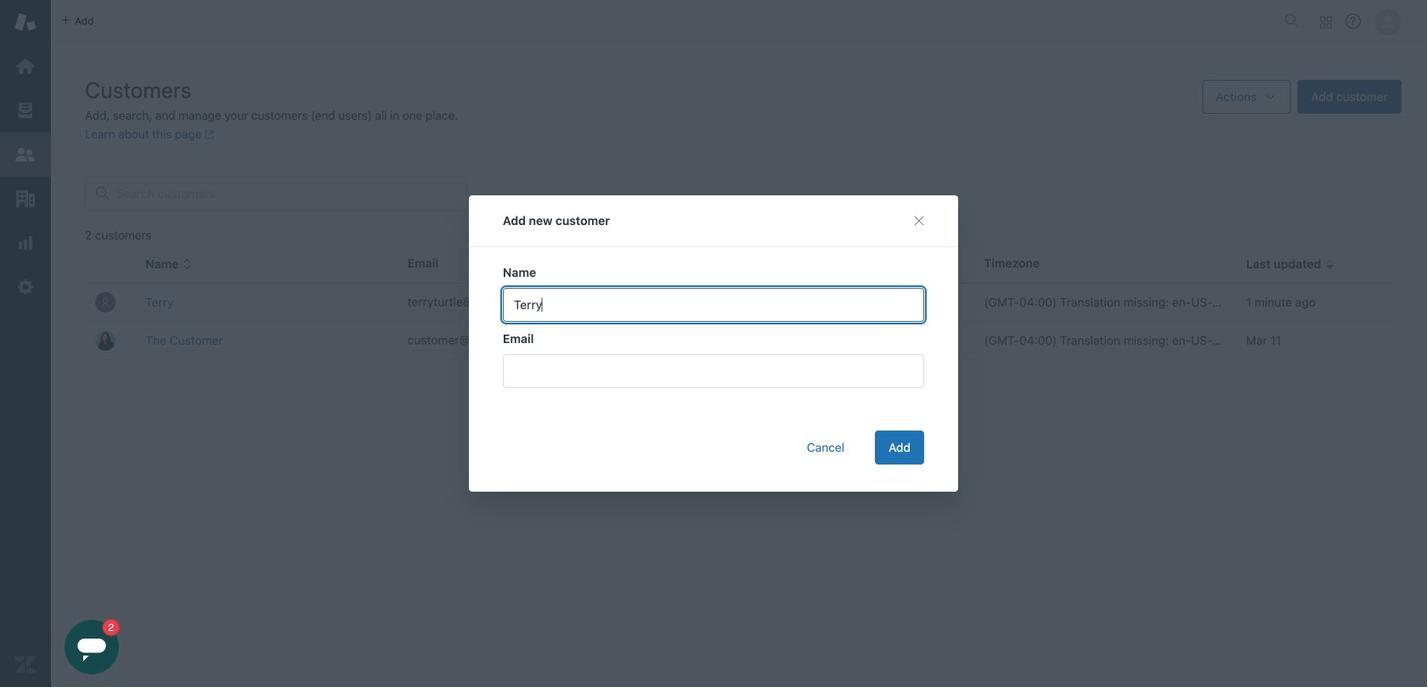 Task type: describe. For each thing, give the bounding box(es) containing it.
zendesk support image
[[14, 11, 37, 33]]

views image
[[14, 99, 37, 122]]

customers image
[[14, 144, 37, 166]]

(opens in a new tab) image
[[202, 129, 215, 140]]

get started image
[[14, 55, 37, 77]]

admin image
[[14, 276, 37, 298]]

main element
[[0, 0, 51, 687]]

organizations image
[[14, 188, 37, 210]]

Search customers field
[[116, 186, 456, 201]]

zendesk image
[[14, 654, 37, 676]]

unverified email image
[[553, 296, 567, 310]]

reporting image
[[14, 232, 37, 254]]



Task type: locate. For each thing, give the bounding box(es) containing it.
dialog
[[469, 195, 959, 492]]

close modal image
[[913, 214, 926, 228]]

get help image
[[1346, 14, 1361, 29]]

None field
[[503, 288, 925, 322], [503, 354, 925, 388], [503, 288, 925, 322], [503, 354, 925, 388]]

zendesk products image
[[1321, 17, 1332, 28]]



